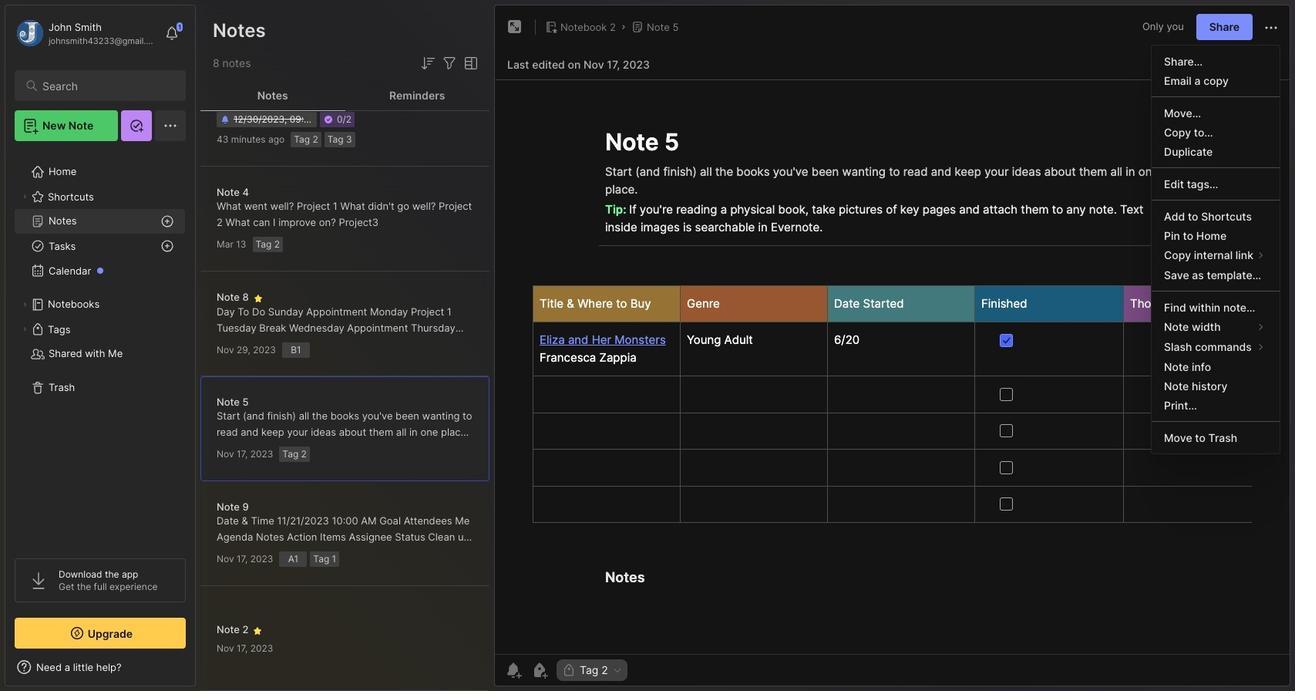 Task type: describe. For each thing, give the bounding box(es) containing it.
Sort options field
[[419, 54, 437, 73]]

dropdown list menu
[[1152, 52, 1280, 447]]

note window element
[[494, 5, 1291, 687]]

View options field
[[459, 54, 481, 73]]

Copy internal link field
[[1152, 245, 1280, 265]]

add tag image
[[531, 661, 549, 680]]

Slash commands field
[[1152, 337, 1280, 357]]

add a reminder image
[[504, 661, 523, 680]]

tree inside main element
[[5, 150, 195, 545]]

expand tags image
[[20, 325, 29, 334]]

main element
[[0, 0, 201, 691]]

none search field inside main element
[[42, 76, 172, 95]]

WHAT'S NEW field
[[5, 655, 195, 680]]

Account field
[[15, 18, 157, 49]]

add filters image
[[440, 54, 459, 73]]



Task type: vqa. For each thing, say whether or not it's contained in the screenshot.
Add tag "image"
yes



Task type: locate. For each thing, give the bounding box(es) containing it.
click to collapse image
[[195, 663, 206, 681]]

expand notebooks image
[[20, 300, 29, 309]]

None search field
[[42, 76, 172, 95]]

expand note image
[[506, 18, 525, 36]]

more actions image
[[1263, 18, 1281, 37]]

Search text field
[[42, 79, 172, 93]]

More actions field
[[1263, 17, 1281, 37]]

tree
[[5, 150, 195, 545]]

Note Editor text field
[[495, 79, 1291, 654]]

Note width field
[[1152, 317, 1280, 337]]

Add filters field
[[440, 54, 459, 73]]

tab list
[[201, 80, 490, 111]]



